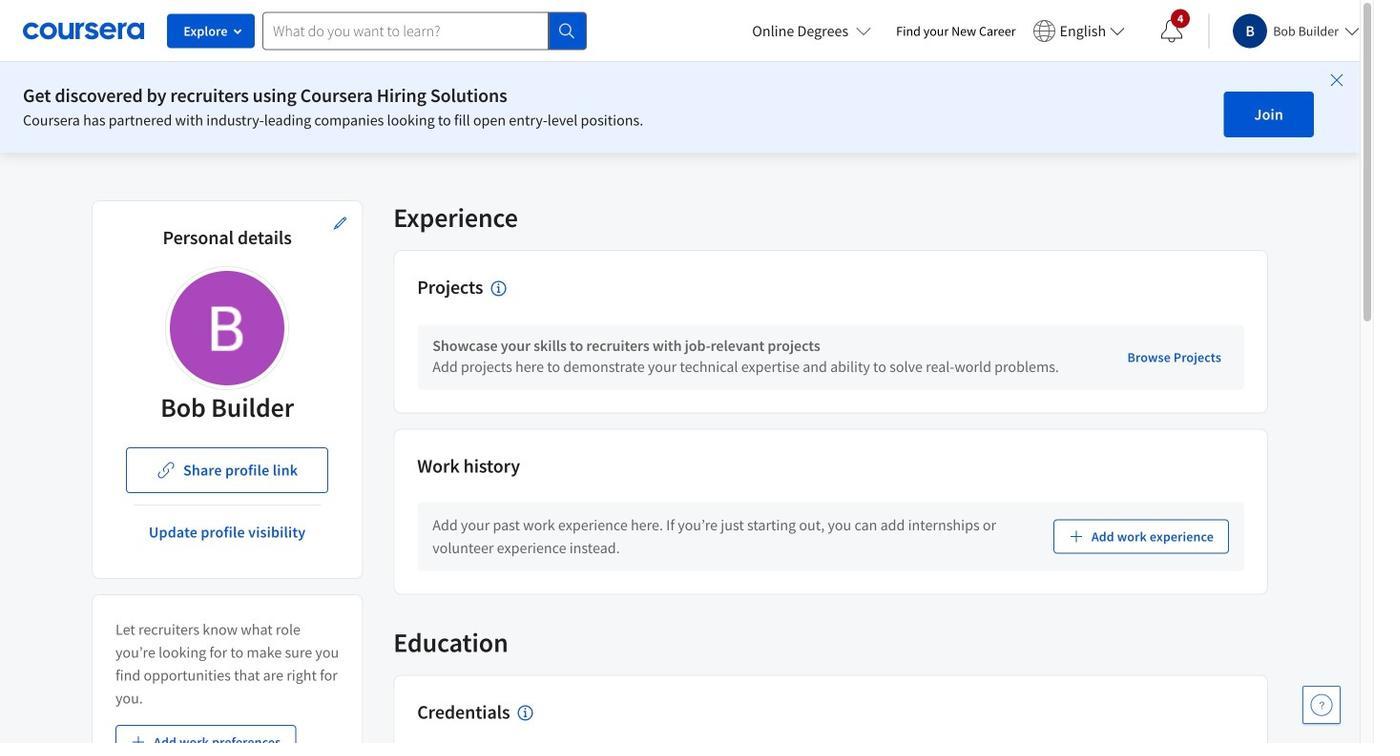 Task type: vqa. For each thing, say whether or not it's contained in the screenshot.
the pathway.
no



Task type: describe. For each thing, give the bounding box(es) containing it.
edit personal details. image
[[332, 216, 348, 231]]

information about the projects section image
[[491, 281, 506, 296]]

profile photo image
[[170, 271, 285, 386]]

information about credentials section image
[[518, 706, 533, 721]]



Task type: locate. For each thing, give the bounding box(es) containing it.
None search field
[[263, 12, 587, 50]]

coursera image
[[23, 16, 144, 46]]

What do you want to learn? text field
[[263, 12, 549, 50]]

help center image
[[1311, 694, 1334, 717]]



